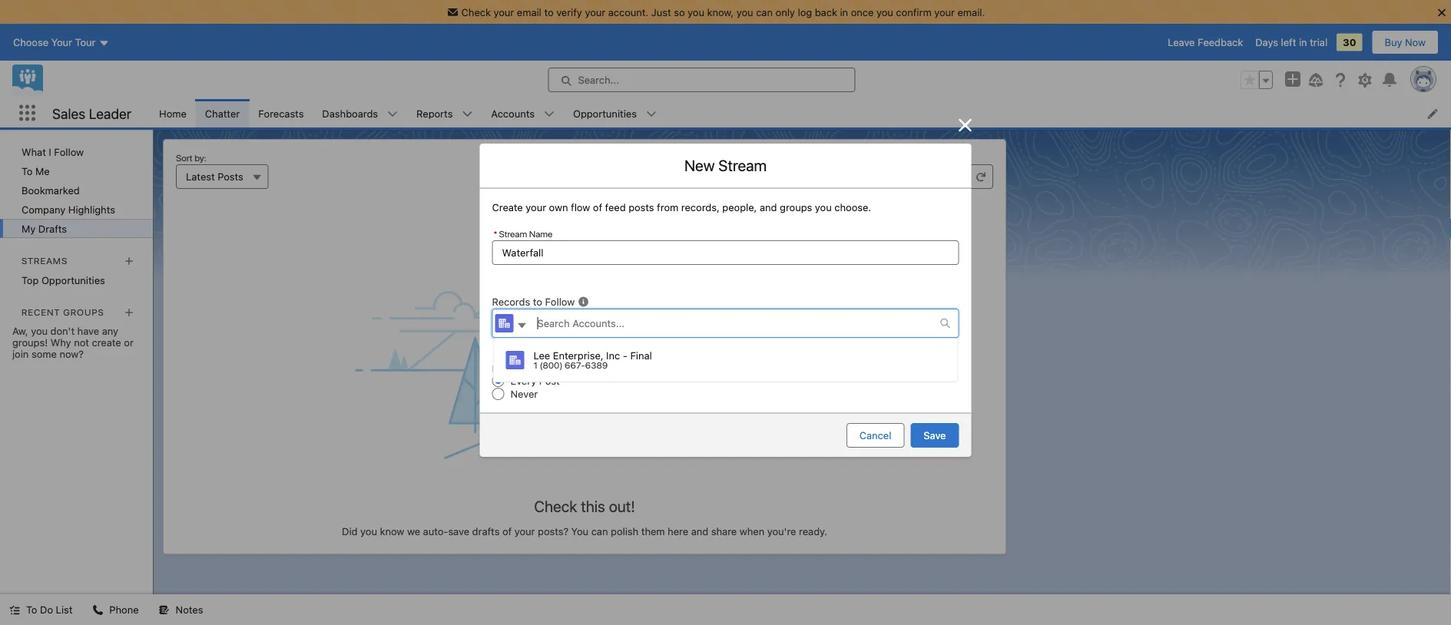 Task type: vqa. For each thing, say whether or not it's contained in the screenshot.
2 items selected's selected
no



Task type: describe. For each thing, give the bounding box(es) containing it.
to do list
[[26, 605, 73, 616]]

groups
[[63, 307, 104, 318]]

feed
[[605, 201, 626, 213]]

check this out!
[[534, 498, 635, 516]]

now?
[[60, 348, 84, 360]]

check for check your email to verify your account. just so you know, you can only log back in once you confirm your email.
[[462, 6, 491, 18]]

any
[[102, 325, 118, 337]]

know
[[380, 526, 405, 538]]

leave
[[1168, 37, 1196, 48]]

sales leader
[[52, 105, 132, 122]]

your left email
[[494, 6, 514, 18]]

groups!
[[12, 337, 48, 348]]

-
[[623, 350, 628, 362]]

reports list item
[[407, 99, 482, 128]]

inverse image
[[957, 116, 975, 134]]

this
[[581, 498, 606, 516]]

1 horizontal spatial of
[[593, 201, 603, 213]]

search... button
[[548, 68, 856, 92]]

know,
[[708, 6, 734, 18]]

forecasts link
[[249, 99, 313, 128]]

check this out! status
[[170, 460, 1000, 538]]

list
[[56, 605, 73, 616]]

from
[[657, 201, 679, 213]]

share
[[712, 526, 737, 538]]

create
[[92, 337, 121, 348]]

recent
[[22, 307, 60, 318]]

choose.
[[835, 201, 872, 213]]

search...
[[578, 74, 619, 86]]

me inside what i follow to me bookmarked company highlights my drafts
[[35, 165, 50, 177]]

opportunities inside opportunities "link"
[[573, 108, 637, 119]]

check for check this out!
[[534, 498, 577, 516]]

back
[[815, 6, 838, 18]]

or
[[124, 337, 134, 348]]

you're
[[768, 526, 797, 538]]

email
[[517, 6, 542, 18]]

leave feedback link
[[1168, 37, 1244, 48]]

save
[[924, 430, 947, 442]]

records to follow
[[492, 296, 575, 308]]

bookmarked
[[22, 184, 80, 196]]

aw,
[[12, 325, 28, 337]]

never
[[511, 389, 538, 400]]

highlights
[[68, 204, 115, 215]]

streams link
[[22, 255, 68, 266]]

my drafts link
[[0, 219, 153, 238]]

here
[[668, 526, 689, 538]]

confirm
[[896, 6, 932, 18]]

what i follow to me bookmarked company highlights my drafts
[[22, 146, 115, 234]]

sales
[[52, 105, 86, 122]]

to inside button
[[26, 605, 37, 616]]

(800)
[[540, 360, 563, 371]]

your inside 'check this out!' status
[[515, 526, 535, 538]]

you right "so"
[[688, 6, 705, 18]]

you right know,
[[737, 6, 754, 18]]

posts
[[629, 201, 655, 213]]

join
[[12, 348, 29, 360]]

opportunities inside top opportunities link
[[41, 274, 105, 286]]

stream for new stream
[[719, 156, 767, 174]]

log
[[798, 6, 813, 18]]

home
[[159, 108, 187, 119]]

accounts link
[[482, 99, 544, 128]]

trial
[[1311, 37, 1328, 48]]

recent groups link
[[22, 307, 104, 318]]

only
[[776, 6, 795, 18]]

6389
[[586, 360, 608, 371]]

you
[[572, 526, 589, 538]]

company highlights link
[[0, 200, 153, 219]]

records
[[492, 296, 530, 308]]

so
[[674, 6, 685, 18]]

your right verify
[[585, 6, 606, 18]]

flow
[[571, 201, 590, 213]]

you inside 'aw, you don't have any groups!'
[[31, 325, 48, 337]]

account.
[[609, 6, 649, 18]]

667-
[[565, 360, 586, 371]]

now
[[1406, 37, 1427, 48]]

forecasts
[[258, 108, 304, 119]]

list containing home
[[150, 99, 1452, 128]]

phone button
[[83, 595, 148, 626]]

people,
[[723, 201, 757, 213]]

why
[[51, 337, 71, 348]]

dashboards list item
[[313, 99, 407, 128]]

dashboards
[[322, 108, 378, 119]]

recent groups
[[22, 307, 104, 318]]

new stream
[[685, 156, 767, 174]]

account image
[[506, 351, 525, 370]]

your left own
[[526, 201, 547, 213]]

ready.
[[799, 526, 828, 538]]

your left email. at the right top of the page
[[935, 6, 955, 18]]

home link
[[150, 99, 196, 128]]

did you know we auto-save drafts of your posts? you can polish them here and share when you're ready.
[[342, 526, 828, 538]]

out!
[[609, 498, 635, 516]]

bookmarked link
[[0, 181, 153, 200]]

and inside 'check this out!' status
[[691, 526, 709, 538]]

auto-
[[423, 526, 448, 538]]

1 horizontal spatial me
[[523, 363, 537, 374]]

create your own flow of feed posts from records, people, and groups you choose.
[[492, 201, 872, 213]]

inc
[[607, 350, 620, 362]]

notify
[[492, 363, 520, 374]]

streams
[[22, 255, 68, 266]]

posts?
[[538, 526, 569, 538]]

company
[[22, 204, 66, 215]]

by:
[[195, 152, 206, 163]]

every
[[511, 375, 537, 387]]

top
[[22, 274, 39, 286]]



Task type: locate. For each thing, give the bounding box(es) containing it.
to me link
[[0, 161, 153, 181]]

1 horizontal spatial check
[[534, 498, 577, 516]]

0 horizontal spatial check
[[462, 6, 491, 18]]

your
[[494, 6, 514, 18], [585, 6, 606, 18], [935, 6, 955, 18], [526, 201, 547, 213], [515, 526, 535, 538]]

0 vertical spatial can
[[756, 6, 773, 18]]

final
[[631, 350, 652, 362]]

own
[[549, 201, 568, 213]]

lee enterprise, inc - final 1 (800) 667-6389
[[534, 350, 652, 371]]

list
[[150, 99, 1452, 128]]

can left the only
[[756, 6, 773, 18]]

and left groups
[[760, 201, 777, 213]]

i
[[49, 146, 51, 158]]

reports
[[417, 108, 453, 119]]

0 vertical spatial to
[[22, 165, 33, 177]]

top opportunities link
[[0, 271, 153, 290]]

0 horizontal spatial text default image
[[9, 605, 20, 616]]

of
[[593, 201, 603, 213], [503, 526, 512, 538]]

check inside 'check this out!' status
[[534, 498, 577, 516]]

1 vertical spatial to
[[26, 605, 37, 616]]

in
[[840, 6, 849, 18], [1300, 37, 1308, 48]]

can inside 'check this out!' status
[[592, 526, 608, 538]]

*
[[494, 228, 498, 239]]

name
[[529, 228, 553, 239]]

me up the every post
[[523, 363, 537, 374]]

days left in trial
[[1256, 37, 1328, 48]]

text default image
[[578, 297, 589, 307], [940, 318, 951, 329], [517, 320, 528, 331], [93, 605, 103, 616]]

1 vertical spatial stream
[[499, 228, 527, 239]]

in right back
[[840, 6, 849, 18]]

feedback
[[1198, 37, 1244, 48]]

1 vertical spatial of
[[503, 526, 512, 538]]

1 horizontal spatial to
[[545, 6, 554, 18]]

* stream name
[[494, 228, 553, 239]]

leave feedback
[[1168, 37, 1244, 48]]

drafts
[[472, 526, 500, 538]]

1 horizontal spatial text default image
[[159, 605, 170, 616]]

opportunities list item
[[564, 99, 666, 128]]

0 vertical spatial and
[[760, 201, 777, 213]]

your left posts?
[[515, 526, 535, 538]]

sort
[[176, 152, 193, 163]]

text default image left the do at the bottom left
[[9, 605, 20, 616]]

text default image
[[9, 605, 20, 616], [159, 605, 170, 616]]

0 vertical spatial check
[[462, 6, 491, 18]]

0 vertical spatial of
[[593, 201, 603, 213]]

not
[[74, 337, 89, 348]]

0 horizontal spatial follow
[[54, 146, 84, 158]]

1 horizontal spatial stream
[[719, 156, 767, 174]]

you right groups
[[815, 201, 832, 213]]

check up posts?
[[534, 498, 577, 516]]

did
[[342, 526, 358, 538]]

stream for * stream name
[[499, 228, 527, 239]]

aw, you don't have any groups!
[[12, 325, 118, 348]]

1 horizontal spatial in
[[1300, 37, 1308, 48]]

1 vertical spatial can
[[592, 526, 608, 538]]

of right flow
[[593, 201, 603, 213]]

opportunities
[[573, 108, 637, 119], [41, 274, 105, 286]]

follow for to
[[545, 296, 575, 308]]

when
[[740, 526, 765, 538]]

text default image for notes
[[159, 605, 170, 616]]

just
[[652, 6, 671, 18]]

left
[[1282, 37, 1297, 48]]

save button
[[911, 424, 960, 448]]

text default image inside phone button
[[93, 605, 103, 616]]

phone
[[109, 605, 139, 616]]

accounts list item
[[482, 99, 564, 128]]

enterprise,
[[553, 350, 604, 362]]

to left the do at the bottom left
[[26, 605, 37, 616]]

verify
[[557, 6, 583, 18]]

follow for i
[[54, 146, 84, 158]]

stream up the people,
[[719, 156, 767, 174]]

1 vertical spatial and
[[691, 526, 709, 538]]

have
[[77, 325, 99, 337]]

you right did
[[361, 526, 377, 538]]

1 text default image from the left
[[9, 605, 20, 616]]

notes
[[176, 605, 203, 616]]

0 horizontal spatial opportunities
[[41, 274, 105, 286]]

follow
[[54, 146, 84, 158], [545, 296, 575, 308]]

buy now
[[1385, 37, 1427, 48]]

0 vertical spatial stream
[[719, 156, 767, 174]]

text default image inside to do list button
[[9, 605, 20, 616]]

what
[[22, 146, 46, 158]]

text default image left notes
[[159, 605, 170, 616]]

0 vertical spatial to
[[545, 6, 554, 18]]

1 horizontal spatial can
[[756, 6, 773, 18]]

to right records
[[533, 296, 543, 308]]

0 horizontal spatial of
[[503, 526, 512, 538]]

text default image for to do list
[[9, 605, 20, 616]]

do
[[40, 605, 53, 616]]

dashboards link
[[313, 99, 387, 128]]

0 horizontal spatial and
[[691, 526, 709, 538]]

check left email
[[462, 6, 491, 18]]

my
[[22, 223, 36, 234]]

1
[[534, 360, 538, 371]]

of inside 'check this out!' status
[[503, 526, 512, 538]]

text default image inside notes button
[[159, 605, 170, 616]]

cancel button
[[847, 424, 905, 448]]

buy now button
[[1372, 30, 1440, 55]]

me down i in the left top of the page
[[35, 165, 50, 177]]

post
[[539, 375, 560, 387]]

group
[[1241, 71, 1274, 89]]

in right 'left'
[[1300, 37, 1308, 48]]

0 horizontal spatial me
[[35, 165, 50, 177]]

follow right i in the left top of the page
[[54, 146, 84, 158]]

follow right records
[[545, 296, 575, 308]]

opportunities down search...
[[573, 108, 637, 119]]

0 horizontal spatial to
[[533, 296, 543, 308]]

to down what
[[22, 165, 33, 177]]

0 horizontal spatial in
[[840, 6, 849, 18]]

chatter
[[205, 108, 240, 119]]

what i follow link
[[0, 142, 153, 161]]

me
[[35, 165, 50, 177], [523, 363, 537, 374]]

leader
[[89, 105, 132, 122]]

to do list button
[[0, 595, 82, 626]]

some
[[31, 348, 57, 360]]

and right here
[[691, 526, 709, 538]]

you right once
[[877, 6, 894, 18]]

lee
[[534, 350, 550, 362]]

check
[[462, 6, 491, 18], [534, 498, 577, 516]]

accounts image
[[495, 314, 514, 333]]

1 vertical spatial in
[[1300, 37, 1308, 48]]

groups
[[780, 201, 813, 213]]

you
[[688, 6, 705, 18], [737, 6, 754, 18], [877, 6, 894, 18], [815, 201, 832, 213], [31, 325, 48, 337], [361, 526, 377, 538]]

notes button
[[150, 595, 212, 626]]

0 vertical spatial follow
[[54, 146, 84, 158]]

opportunities link
[[564, 99, 646, 128]]

0 vertical spatial me
[[35, 165, 50, 177]]

0 horizontal spatial stream
[[499, 228, 527, 239]]

sort by:
[[176, 152, 206, 163]]

1 horizontal spatial follow
[[545, 296, 575, 308]]

1 vertical spatial check
[[534, 498, 577, 516]]

to right email
[[545, 6, 554, 18]]

None text field
[[492, 241, 960, 265]]

you inside 'check this out!' status
[[361, 526, 377, 538]]

30
[[1344, 37, 1357, 48]]

1 vertical spatial me
[[523, 363, 537, 374]]

Records to Follow text field
[[528, 310, 940, 337]]

accounts
[[491, 108, 535, 119]]

can
[[756, 6, 773, 18], [592, 526, 608, 538]]

create
[[492, 201, 523, 213]]

you down the recent
[[31, 325, 48, 337]]

reports link
[[407, 99, 462, 128]]

0 vertical spatial opportunities
[[573, 108, 637, 119]]

why not create or join some now?
[[12, 337, 134, 360]]

to
[[545, 6, 554, 18], [533, 296, 543, 308]]

top opportunities
[[22, 274, 105, 286]]

buy
[[1385, 37, 1403, 48]]

0 horizontal spatial can
[[592, 526, 608, 538]]

1 horizontal spatial opportunities
[[573, 108, 637, 119]]

1 horizontal spatial and
[[760, 201, 777, 213]]

2 text default image from the left
[[159, 605, 170, 616]]

to inside what i follow to me bookmarked company highlights my drafts
[[22, 165, 33, 177]]

them
[[642, 526, 665, 538]]

polish
[[611, 526, 639, 538]]

email.
[[958, 6, 986, 18]]

1 vertical spatial opportunities
[[41, 274, 105, 286]]

can right you
[[592, 526, 608, 538]]

of right drafts
[[503, 526, 512, 538]]

1 vertical spatial follow
[[545, 296, 575, 308]]

save
[[448, 526, 470, 538]]

1 vertical spatial to
[[533, 296, 543, 308]]

follow inside what i follow to me bookmarked company highlights my drafts
[[54, 146, 84, 158]]

stream right *
[[499, 228, 527, 239]]

notify me
[[492, 363, 537, 374]]

0 vertical spatial in
[[840, 6, 849, 18]]

opportunities up recent groups
[[41, 274, 105, 286]]



